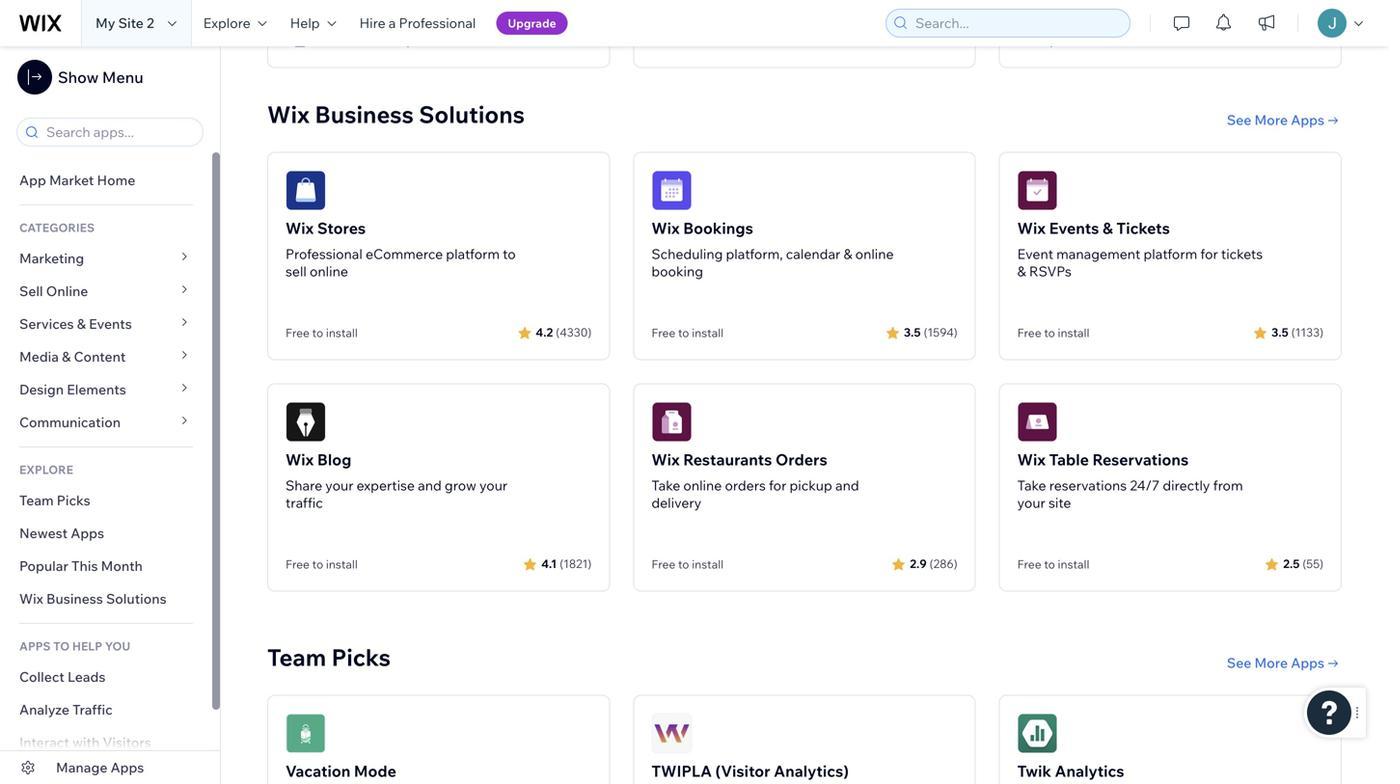 Task type: vqa. For each thing, say whether or not it's contained in the screenshot.
Services & Events
yes



Task type: locate. For each thing, give the bounding box(es) containing it.
free to install for wix restaurants orders
[[652, 557, 724, 572]]

3.5
[[904, 325, 921, 340], [1272, 325, 1289, 340]]

2 3.5 from the left
[[1272, 325, 1289, 340]]

team down explore
[[19, 492, 54, 509]]

picks
[[57, 492, 90, 509], [332, 643, 391, 672]]

platform inside "wix events & tickets event management platform for tickets & rsvps"
[[1144, 246, 1198, 263]]

events
[[1050, 219, 1100, 238], [89, 316, 132, 332]]

1 vertical spatial site
[[364, 33, 385, 48]]

1 see more apps button from the top
[[1227, 112, 1342, 129]]

1 vertical spatial for
[[769, 477, 787, 494]]

1 horizontal spatial site
[[364, 33, 385, 48]]

0 horizontal spatial site
[[118, 14, 144, 31]]

site for premium
[[364, 33, 385, 48]]

online inside wix restaurants orders take online orders for pickup and delivery
[[684, 477, 722, 494]]

popular this month link
[[0, 550, 212, 583]]

wix table reservations logo image
[[1018, 402, 1058, 443]]

0 horizontal spatial for
[[769, 477, 787, 494]]

delivery
[[652, 495, 702, 512]]

wix up event
[[1018, 219, 1046, 238]]

wix up "scheduling" at the top of the page
[[652, 219, 680, 238]]

4.1
[[541, 557, 557, 571]]

0 horizontal spatial team picks
[[19, 492, 90, 509]]

see more apps button
[[1227, 112, 1342, 129], [1227, 655, 1342, 672]]

1 vertical spatial team
[[267, 643, 326, 672]]

3.5 left (1594)
[[904, 325, 921, 340]]

to for wix stores
[[312, 326, 323, 340]]

1 horizontal spatial for
[[1201, 246, 1219, 263]]

wix inside "wix events & tickets event management platform for tickets & rsvps"
[[1018, 219, 1046, 238]]

0 vertical spatial events
[[1050, 219, 1100, 238]]

1 horizontal spatial team picks
[[267, 643, 391, 672]]

0 horizontal spatial professional
[[286, 246, 363, 263]]

& down event
[[1018, 263, 1027, 280]]

0 horizontal spatial team
[[19, 492, 54, 509]]

apps to help you
[[19, 639, 131, 654]]

analyze traffic
[[19, 702, 113, 718]]

& up management
[[1103, 219, 1113, 238]]

apps
[[1291, 112, 1325, 128], [71, 525, 104, 542], [1291, 655, 1325, 672], [111, 759, 144, 776]]

manage apps link
[[0, 752, 220, 785]]

0 horizontal spatial 3.5
[[904, 325, 921, 340]]

sell online link
[[0, 275, 212, 308]]

tickets
[[1117, 219, 1170, 238]]

free for wix bookings
[[652, 326, 676, 340]]

install
[[698, 33, 730, 48], [326, 326, 358, 340], [692, 326, 724, 340], [1058, 326, 1090, 340], [326, 557, 358, 572], [692, 557, 724, 572], [1058, 557, 1090, 572]]

for left tickets
[[1201, 246, 1219, 263]]

1 vertical spatial professional
[[286, 246, 363, 263]]

team picks
[[19, 492, 90, 509], [267, 643, 391, 672]]

plan
[[1050, 33, 1073, 48]]

online up delivery
[[684, 477, 722, 494]]

1 horizontal spatial 3.5
[[1272, 325, 1289, 340]]

wix inside wix restaurants orders take online orders for pickup and delivery
[[652, 450, 680, 470]]

2 horizontal spatial your
[[1018, 495, 1046, 512]]

0 horizontal spatial events
[[89, 316, 132, 332]]

take up delivery
[[652, 477, 681, 494]]

wix left table
[[1018, 450, 1046, 470]]

wix inside 'link'
[[19, 591, 43, 607]]

(1821)
[[560, 557, 592, 571]]

solutions down required
[[419, 100, 525, 129]]

1 platform from the left
[[446, 246, 500, 263]]

business down popular this month
[[46, 591, 103, 607]]

site down hire
[[364, 33, 385, 48]]

0 vertical spatial picks
[[57, 492, 90, 509]]

& right calendar
[[844, 246, 853, 263]]

and right pickup
[[836, 477, 859, 494]]

0 vertical spatial site
[[118, 14, 144, 31]]

(286)
[[930, 557, 958, 571]]

1 vertical spatial picks
[[332, 643, 391, 672]]

events up management
[[1050, 219, 1100, 238]]

see for wix business solutions
[[1227, 112, 1252, 128]]

team picks up vacation mode logo
[[267, 643, 391, 672]]

1 horizontal spatial platform
[[1144, 246, 1198, 263]]

to for wix table reservations
[[1044, 557, 1056, 572]]

1 horizontal spatial take
[[1018, 477, 1047, 494]]

wix events & tickets logo image
[[1018, 170, 1058, 211]]

this
[[71, 558, 98, 575]]

0 vertical spatial see more apps
[[1227, 112, 1325, 128]]

business
[[315, 100, 414, 129], [46, 591, 103, 607]]

free
[[657, 33, 682, 48], [1024, 33, 1048, 48], [286, 326, 310, 340], [652, 326, 676, 340], [1018, 326, 1042, 340], [286, 557, 310, 572], [652, 557, 676, 572], [1018, 557, 1042, 572]]

0 vertical spatial professional
[[399, 14, 476, 31]]

and
[[418, 477, 442, 494], [836, 477, 859, 494]]

wix down popular
[[19, 591, 43, 607]]

0 horizontal spatial online
[[310, 263, 348, 280]]

take
[[652, 477, 681, 494], [1018, 477, 1047, 494]]

menu
[[102, 68, 143, 87]]

your right grow
[[480, 477, 508, 494]]

analyze traffic link
[[0, 694, 212, 727]]

install for wix blog
[[326, 557, 358, 572]]

take inside wix restaurants orders take online orders for pickup and delivery
[[652, 477, 681, 494]]

0 vertical spatial business
[[315, 100, 414, 129]]

my
[[96, 14, 115, 31]]

0 vertical spatial solutions
[[419, 100, 525, 129]]

0 vertical spatial team picks
[[19, 492, 90, 509]]

and left grow
[[418, 477, 442, 494]]

wix inside wix bookings scheduling platform, calendar & online booking
[[652, 219, 680, 238]]

Search apps... field
[[41, 119, 197, 146]]

reservations
[[1050, 477, 1127, 494]]

services & events link
[[0, 308, 212, 341]]

professional up required
[[399, 14, 476, 31]]

online inside wix bookings scheduling platform, calendar & online booking
[[856, 246, 894, 263]]

wix bookings logo image
[[652, 170, 692, 211]]

professional for stores
[[286, 246, 363, 263]]

to inside wix stores professional ecommerce platform to sell online
[[503, 246, 516, 263]]

(1133)
[[1292, 325, 1324, 340]]

wix business solutions down this
[[19, 591, 167, 607]]

your down "blog"
[[325, 477, 354, 494]]

directly
[[1163, 477, 1211, 494]]

take for wix table reservations
[[1018, 477, 1047, 494]]

0 horizontal spatial solutions
[[106, 591, 167, 607]]

0 horizontal spatial picks
[[57, 492, 90, 509]]

1 more from the top
[[1255, 112, 1288, 128]]

interact with visitors
[[19, 734, 151, 751]]

(55)
[[1303, 557, 1324, 571]]

platform down tickets
[[1144, 246, 1198, 263]]

sell
[[19, 283, 43, 300]]

0 horizontal spatial and
[[418, 477, 442, 494]]

wix for wix bookings
[[652, 219, 680, 238]]

team
[[19, 492, 54, 509], [267, 643, 326, 672]]

wix stores logo image
[[286, 170, 326, 211]]

1 see from the top
[[1227, 112, 1252, 128]]

free for wix blog
[[286, 557, 310, 572]]

2 see more apps from the top
[[1227, 655, 1325, 672]]

&
[[1103, 219, 1113, 238], [844, 246, 853, 263], [1018, 263, 1027, 280], [77, 316, 86, 332], [62, 348, 71, 365]]

0 vertical spatial wix business solutions
[[267, 100, 525, 129]]

team picks inside sidebar element
[[19, 492, 90, 509]]

vacation mode
[[286, 762, 397, 781]]

free plan available
[[1024, 33, 1123, 48]]

1 horizontal spatial team
[[267, 643, 326, 672]]

free to install
[[657, 33, 730, 48], [286, 326, 358, 340], [652, 326, 724, 340], [1018, 326, 1090, 340], [286, 557, 358, 572], [652, 557, 724, 572], [1018, 557, 1090, 572]]

1 horizontal spatial professional
[[399, 14, 476, 31]]

wix restaurants orders logo image
[[652, 402, 692, 443]]

analytics)
[[774, 762, 849, 781]]

home
[[97, 172, 135, 189]]

take inside wix table reservations take reservations 24/7 directly from your site
[[1018, 477, 1047, 494]]

wix for wix blog
[[286, 450, 314, 470]]

1 horizontal spatial your
[[480, 477, 508, 494]]

install for wix table reservations
[[1058, 557, 1090, 572]]

wix up the share
[[286, 450, 314, 470]]

events inside "wix events & tickets event management platform for tickets & rsvps"
[[1050, 219, 1100, 238]]

app market home
[[19, 172, 135, 189]]

solutions down month
[[106, 591, 167, 607]]

tickets
[[1222, 246, 1263, 263]]

apps
[[19, 639, 51, 654]]

free to install for wix bookings
[[652, 326, 724, 340]]

from
[[1214, 477, 1244, 494]]

0 vertical spatial see
[[1227, 112, 1252, 128]]

required
[[388, 33, 437, 48]]

see for team picks
[[1227, 655, 1252, 672]]

platform right ecommerce on the left top of the page
[[446, 246, 500, 263]]

0 vertical spatial team
[[19, 492, 54, 509]]

free to install for wix stores
[[286, 326, 358, 340]]

4.1 (1821)
[[541, 557, 592, 571]]

1 vertical spatial business
[[46, 591, 103, 607]]

2 platform from the left
[[1144, 246, 1198, 263]]

wix business solutions link
[[0, 583, 212, 616]]

help
[[72, 639, 102, 654]]

your left site
[[1018, 495, 1046, 512]]

wix inside wix stores professional ecommerce platform to sell online
[[286, 219, 314, 238]]

see more apps button for wix business solutions
[[1227, 112, 1342, 129]]

newest apps link
[[0, 517, 212, 550]]

wix events & tickets event management platform for tickets & rsvps
[[1018, 219, 1263, 280]]

team picks down explore
[[19, 492, 90, 509]]

wix down wix stores logo
[[286, 219, 314, 238]]

your
[[325, 477, 354, 494], [480, 477, 508, 494], [1018, 495, 1046, 512]]

1 horizontal spatial business
[[315, 100, 414, 129]]

solutions
[[419, 100, 525, 129], [106, 591, 167, 607]]

wix inside wix table reservations take reservations 24/7 directly from your site
[[1018, 450, 1046, 470]]

content
[[74, 348, 126, 365]]

2 and from the left
[[836, 477, 859, 494]]

1 horizontal spatial and
[[836, 477, 859, 494]]

design elements link
[[0, 373, 212, 406]]

wix inside wix blog share your expertise and grow your traffic
[[286, 450, 314, 470]]

2 see from the top
[[1227, 655, 1252, 672]]

2 see more apps button from the top
[[1227, 655, 1342, 672]]

online right sell
[[310, 263, 348, 280]]

1 horizontal spatial picks
[[332, 643, 391, 672]]

professional inside wix stores professional ecommerce platform to sell online
[[286, 246, 363, 263]]

0 horizontal spatial take
[[652, 477, 681, 494]]

0 horizontal spatial your
[[325, 477, 354, 494]]

more for wix business solutions
[[1255, 112, 1288, 128]]

1 see more apps from the top
[[1227, 112, 1325, 128]]

1 vertical spatial solutions
[[106, 591, 167, 607]]

0 vertical spatial more
[[1255, 112, 1288, 128]]

events down sell online link
[[89, 316, 132, 332]]

2 more from the top
[[1255, 655, 1288, 672]]

more
[[1255, 112, 1288, 128], [1255, 655, 1288, 672]]

twipla (visitor analytics) logo image
[[652, 714, 692, 754]]

1 and from the left
[[418, 477, 442, 494]]

business down premium site required
[[315, 100, 414, 129]]

0 vertical spatial see more apps button
[[1227, 112, 1342, 129]]

1 vertical spatial wix business solutions
[[19, 591, 167, 607]]

3.5 for tickets
[[1272, 325, 1289, 340]]

2 take from the left
[[1018, 477, 1047, 494]]

online right calendar
[[856, 246, 894, 263]]

take for wix restaurants orders
[[652, 477, 681, 494]]

professional for a
[[399, 14, 476, 31]]

2.5 (55)
[[1284, 557, 1324, 571]]

0 horizontal spatial wix business solutions
[[19, 591, 167, 607]]

0 horizontal spatial platform
[[446, 246, 500, 263]]

1 vertical spatial events
[[89, 316, 132, 332]]

1 horizontal spatial online
[[684, 477, 722, 494]]

vacation mode logo image
[[286, 714, 326, 754]]

1 vertical spatial see
[[1227, 655, 1252, 672]]

wix up wix stores logo
[[267, 100, 310, 129]]

take left reservations
[[1018, 477, 1047, 494]]

see more apps for team picks
[[1227, 655, 1325, 672]]

0 horizontal spatial business
[[46, 591, 103, 607]]

wix for wix events & tickets
[[1018, 219, 1046, 238]]

for right orders
[[769, 477, 787, 494]]

hire a professional link
[[348, 0, 488, 46]]

3.5 left (1133)
[[1272, 325, 1289, 340]]

1 vertical spatial see more apps
[[1227, 655, 1325, 672]]

1 vertical spatial see more apps button
[[1227, 655, 1342, 672]]

1 horizontal spatial events
[[1050, 219, 1100, 238]]

1 take from the left
[[652, 477, 681, 494]]

free for wix events & tickets
[[1018, 326, 1042, 340]]

team up vacation mode logo
[[267, 643, 326, 672]]

0 vertical spatial for
[[1201, 246, 1219, 263]]

sidebar element
[[0, 46, 221, 785]]

Search... field
[[910, 10, 1124, 37]]

team inside sidebar element
[[19, 492, 54, 509]]

scheduling
[[652, 246, 723, 263]]

1 vertical spatial more
[[1255, 655, 1288, 672]]

wix business solutions down required
[[267, 100, 525, 129]]

free for wix restaurants orders
[[652, 557, 676, 572]]

wix for wix stores
[[286, 219, 314, 238]]

help button
[[279, 0, 348, 46]]

2 horizontal spatial online
[[856, 246, 894, 263]]

wix
[[267, 100, 310, 129], [286, 219, 314, 238], [652, 219, 680, 238], [1018, 219, 1046, 238], [286, 450, 314, 470], [652, 450, 680, 470], [1018, 450, 1046, 470], [19, 591, 43, 607]]

free for wix table reservations
[[1018, 557, 1042, 572]]

site left 2
[[118, 14, 144, 31]]

& inside wix bookings scheduling platform, calendar & online booking
[[844, 246, 853, 263]]

1 3.5 from the left
[[904, 325, 921, 340]]

pickup
[[790, 477, 833, 494]]

site
[[118, 14, 144, 31], [364, 33, 385, 48]]

professional down the "stores"
[[286, 246, 363, 263]]

restaurants
[[683, 450, 772, 470]]

1 vertical spatial team picks
[[267, 643, 391, 672]]

wix down wix restaurants orders logo
[[652, 450, 680, 470]]

install for wix restaurants orders
[[692, 557, 724, 572]]



Task type: describe. For each thing, give the bounding box(es) containing it.
(4330)
[[556, 325, 592, 340]]

booking
[[652, 263, 703, 280]]

mode
[[354, 762, 397, 781]]

table
[[1050, 450, 1089, 470]]

marketing link
[[0, 242, 212, 275]]

share
[[286, 477, 322, 494]]

twipla
[[652, 762, 712, 781]]

upgrade button
[[496, 12, 568, 35]]

orders
[[776, 450, 828, 470]]

grow
[[445, 477, 477, 494]]

24/7
[[1130, 477, 1160, 494]]

2
[[147, 14, 154, 31]]

twik analytics
[[1018, 762, 1125, 781]]

wix for wix restaurants orders
[[652, 450, 680, 470]]

orders
[[725, 477, 766, 494]]

design
[[19, 381, 64, 398]]

app market home link
[[0, 164, 212, 197]]

communication
[[19, 414, 124, 431]]

with
[[72, 734, 100, 751]]

solutions inside 'link'
[[106, 591, 167, 607]]

for inside "wix events & tickets event management platform for tickets & rsvps"
[[1201, 246, 1219, 263]]

rsvps
[[1030, 263, 1072, 280]]

popular
[[19, 558, 68, 575]]

premium site required
[[313, 33, 437, 48]]

install for wix events & tickets
[[1058, 326, 1090, 340]]

sell
[[286, 263, 307, 280]]

to for wix bookings
[[678, 326, 690, 340]]

ecommerce
[[366, 246, 443, 263]]

popular this month
[[19, 558, 143, 575]]

interact with visitors link
[[0, 727, 212, 759]]

for inside wix restaurants orders take online orders for pickup and delivery
[[769, 477, 787, 494]]

wix business solutions inside 'link'
[[19, 591, 167, 607]]

analyze
[[19, 702, 69, 718]]

elements
[[67, 381, 126, 398]]

calendar
[[786, 246, 841, 263]]

3.5 for platform,
[[904, 325, 921, 340]]

business inside wix business solutions 'link'
[[46, 591, 103, 607]]

collect
[[19, 669, 65, 686]]

twipla (visitor analytics)
[[652, 762, 849, 781]]

twik analytics logo image
[[1018, 714, 1058, 754]]

picks inside sidebar element
[[57, 492, 90, 509]]

expertise
[[357, 477, 415, 494]]

newest apps
[[19, 525, 104, 542]]

wix for wix table reservations
[[1018, 450, 1046, 470]]

install for wix bookings
[[692, 326, 724, 340]]

site for my
[[118, 14, 144, 31]]

a
[[389, 14, 396, 31]]

(1594)
[[924, 325, 958, 340]]

& up media & content
[[77, 316, 86, 332]]

sell online
[[19, 283, 88, 300]]

show menu button
[[17, 60, 143, 95]]

design elements
[[19, 381, 126, 398]]

vacation
[[286, 762, 351, 781]]

to for wix events & tickets
[[1044, 326, 1056, 340]]

traffic
[[286, 495, 323, 512]]

events inside services & events link
[[89, 316, 132, 332]]

management
[[1057, 246, 1141, 263]]

wix bookings scheduling platform, calendar & online booking
[[652, 219, 894, 280]]

free to install for wix blog
[[286, 557, 358, 572]]

hire a professional
[[360, 14, 476, 31]]

4.2
[[536, 325, 553, 340]]

to for wix restaurants orders
[[678, 557, 690, 572]]

online
[[46, 283, 88, 300]]

explore
[[203, 14, 251, 31]]

help
[[290, 14, 320, 31]]

wix table reservations take reservations 24/7 directly from your site
[[1018, 450, 1244, 512]]

wix blog logo image
[[286, 402, 326, 443]]

traffic
[[72, 702, 113, 718]]

marketing
[[19, 250, 84, 267]]

wix blog share your expertise and grow your traffic
[[286, 450, 508, 512]]

3.5 (1594)
[[904, 325, 958, 340]]

reservations
[[1093, 450, 1189, 470]]

stores
[[317, 219, 366, 238]]

show menu
[[58, 68, 143, 87]]

your inside wix table reservations take reservations 24/7 directly from your site
[[1018, 495, 1046, 512]]

premium
[[313, 33, 361, 48]]

hire
[[360, 14, 386, 31]]

3.5 (1133)
[[1272, 325, 1324, 340]]

show
[[58, 68, 99, 87]]

site
[[1049, 495, 1072, 512]]

install for wix stores
[[326, 326, 358, 340]]

month
[[101, 558, 143, 575]]

(visitor
[[716, 762, 771, 781]]

& right the media
[[62, 348, 71, 365]]

see more apps for wix business solutions
[[1227, 112, 1325, 128]]

leads
[[68, 669, 106, 686]]

and inside wix restaurants orders take online orders for pickup and delivery
[[836, 477, 859, 494]]

free for wix stores
[[286, 326, 310, 340]]

wix restaurants orders take online orders for pickup and delivery
[[652, 450, 859, 512]]

services & events
[[19, 316, 132, 332]]

app
[[19, 172, 46, 189]]

2.5
[[1284, 557, 1300, 571]]

1 horizontal spatial wix business solutions
[[267, 100, 525, 129]]

more for team picks
[[1255, 655, 1288, 672]]

1 horizontal spatial solutions
[[419, 100, 525, 129]]

free to install for wix events & tickets
[[1018, 326, 1090, 340]]

services
[[19, 316, 74, 332]]

available
[[1076, 33, 1123, 48]]

explore
[[19, 463, 73, 477]]

categories
[[19, 221, 95, 235]]

upgrade
[[508, 16, 556, 30]]

media & content
[[19, 348, 126, 365]]

and inside wix blog share your expertise and grow your traffic
[[418, 477, 442, 494]]

free to install for wix table reservations
[[1018, 557, 1090, 572]]

platform inside wix stores professional ecommerce platform to sell online
[[446, 246, 500, 263]]

collect leads link
[[0, 661, 212, 694]]

platform,
[[726, 246, 783, 263]]

to for wix blog
[[312, 557, 323, 572]]

analytics
[[1055, 762, 1125, 781]]

online inside wix stores professional ecommerce platform to sell online
[[310, 263, 348, 280]]

manage
[[56, 759, 108, 776]]

see more apps button for team picks
[[1227, 655, 1342, 672]]

bookings
[[683, 219, 753, 238]]



